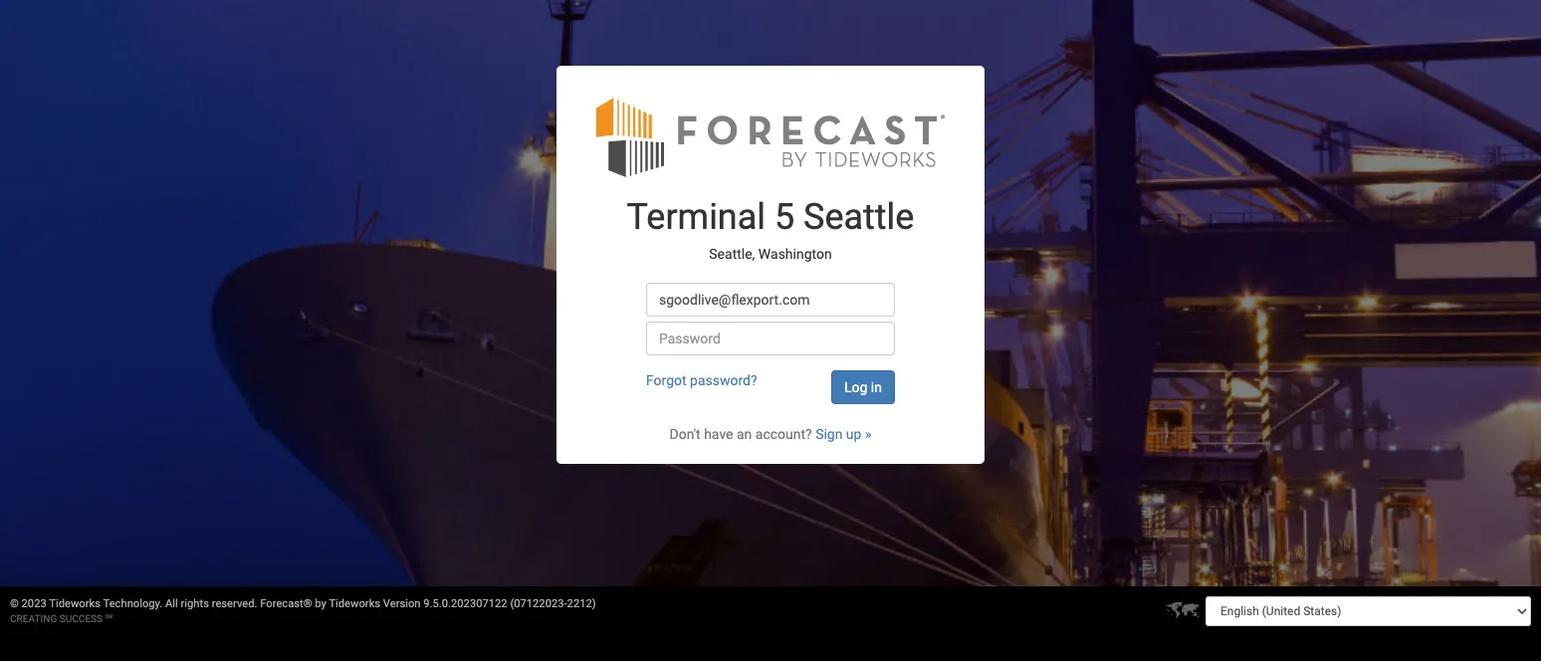 Task type: vqa. For each thing, say whether or not it's contained in the screenshot.
2nd Tideworks from right
yes



Task type: describe. For each thing, give the bounding box(es) containing it.
don't have an account? sign up »
[[670, 426, 872, 442]]

1 tideworks from the left
[[49, 598, 101, 610]]

seattle,
[[709, 246, 755, 262]]

don't
[[670, 426, 701, 442]]

℠
[[105, 613, 113, 624]]

Email or username text field
[[646, 282, 895, 316]]

seattle
[[804, 196, 915, 238]]

© 2023 tideworks technology. all rights reserved. forecast® by tideworks version 9.5.0.202307122 (07122023-2212) creating success ℠
[[10, 598, 596, 624]]

terminal 5 seattle seattle, washington
[[627, 196, 915, 262]]

success
[[59, 613, 103, 624]]

log
[[844, 379, 868, 395]]

up
[[846, 426, 862, 442]]

sign up » link
[[816, 426, 872, 442]]

account?
[[756, 426, 812, 442]]

2 tideworks from the left
[[329, 598, 381, 610]]

sign
[[816, 426, 843, 442]]

Password password field
[[646, 321, 895, 355]]

password?
[[690, 372, 757, 388]]

©
[[10, 598, 19, 610]]

washington
[[759, 246, 832, 262]]

in
[[871, 379, 882, 395]]

reserved.
[[212, 598, 257, 610]]

by
[[315, 598, 326, 610]]

»
[[865, 426, 872, 442]]

all
[[165, 598, 178, 610]]



Task type: locate. For each thing, give the bounding box(es) containing it.
1 horizontal spatial tideworks
[[329, 598, 381, 610]]

terminal
[[627, 196, 766, 238]]

forecast®
[[260, 598, 312, 610]]

forgot password? link
[[646, 372, 757, 388]]

forgot
[[646, 372, 687, 388]]

forgot password? log in
[[646, 372, 882, 395]]

tideworks right by
[[329, 598, 381, 610]]

creating
[[10, 613, 57, 624]]

log in button
[[832, 370, 895, 404]]

have
[[704, 426, 733, 442]]

forecast® by tideworks image
[[597, 95, 945, 178]]

an
[[737, 426, 752, 442]]

version
[[383, 598, 421, 610]]

2023
[[21, 598, 47, 610]]

9.5.0.202307122
[[424, 598, 508, 610]]

tideworks up success
[[49, 598, 101, 610]]

rights
[[181, 598, 209, 610]]

technology.
[[103, 598, 163, 610]]

2212)
[[567, 598, 596, 610]]

5
[[775, 196, 795, 238]]

0 horizontal spatial tideworks
[[49, 598, 101, 610]]

(07122023-
[[510, 598, 567, 610]]

tideworks
[[49, 598, 101, 610], [329, 598, 381, 610]]



